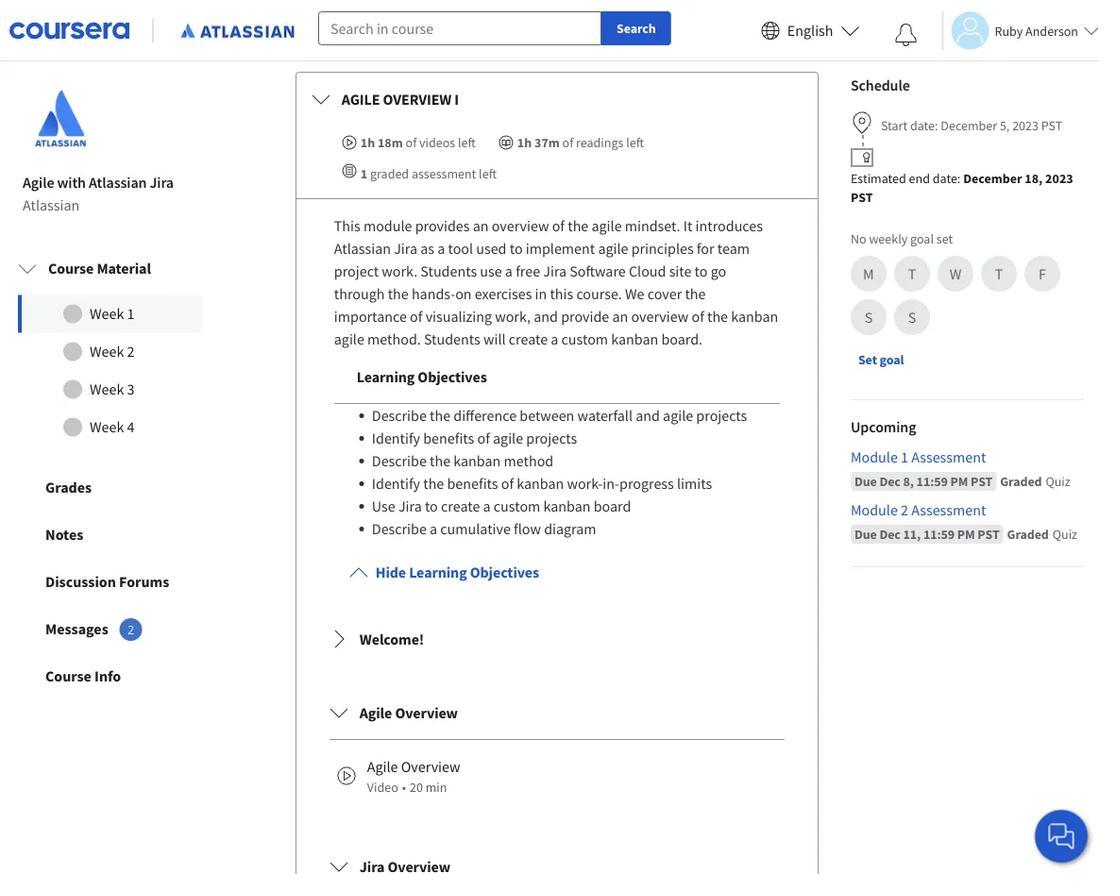 Task type: describe. For each thing, give the bounding box(es) containing it.
t for 'tuesday' element
[[908, 264, 917, 283]]

will
[[484, 329, 506, 348]]

notes link
[[0, 512, 220, 559]]

forums
[[119, 573, 169, 592]]

saturday element
[[853, 301, 885, 333]]

1 identify from the top
[[372, 429, 420, 447]]

1h for 1h 37m of readings left
[[518, 134, 532, 151]]

use
[[480, 261, 502, 280]]

4
[[127, 418, 135, 437]]

of down method
[[501, 474, 514, 493]]

1h 37m of readings left
[[518, 134, 644, 151]]

week for week 1
[[90, 305, 124, 324]]

custom inside "describe the difference between waterfall and agile projects identify benefits of agile projects describe the kanban method identify the benefits of kanban work-in-progress limits use jira to create a custom kanban board describe a cumulative flow diagram"
[[494, 497, 541, 515]]

quiz for module 1 assessment
[[1046, 473, 1071, 490]]

december 18, 2023 pst
[[851, 170, 1074, 206]]

progress
[[620, 474, 674, 493]]

search
[[617, 20, 656, 37]]

5,
[[1000, 116, 1010, 133]]

no
[[851, 230, 867, 247]]

on
[[455, 284, 472, 303]]

wednesday element
[[940, 258, 972, 290]]

english button
[[754, 0, 868, 61]]

work.
[[382, 261, 418, 280]]

hands-
[[412, 284, 455, 303]]

week for week 4
[[90, 418, 124, 437]]

course material button
[[3, 242, 217, 295]]

course info
[[45, 668, 121, 686]]

agile down importance
[[334, 329, 365, 348]]

pst right 5,
[[1042, 116, 1063, 133]]

goal inside button
[[880, 351, 905, 368]]

use
[[372, 497, 396, 515]]

for
[[697, 239, 715, 258]]

pm for module 2 assessment
[[958, 526, 976, 543]]

team
[[718, 239, 750, 258]]

custom inside this module provides an overview of the agile mindset. it introduces atlassian jira as a tool used to implement agile principles for team project work. students use a free jira software cloud site to go through the hands-on exercises in this course. we cover the importance of visualizing work, and provide an overview of the kanban agile method. students will create a custom kanban board.
[[562, 329, 608, 348]]

course for course material
[[48, 259, 94, 278]]

agile left mindset.
[[592, 216, 622, 235]]

set goal
[[859, 351, 905, 368]]

2 for module
[[901, 500, 909, 519]]

11:59 for 1
[[917, 473, 948, 490]]

and inside this module provides an overview of the agile mindset. it introduces atlassian jira as a tool used to implement agile principles for team project work. students use a free jira software cloud site to go through the hands-on exercises in this course. we cover the importance of visualizing work, and provide an overview of the kanban agile method. students will create a custom kanban board.
[[534, 307, 558, 326]]

friday element
[[1027, 258, 1059, 290]]

implement
[[526, 239, 595, 258]]

week 4 link
[[18, 409, 202, 446]]

through
[[334, 284, 385, 303]]

used
[[476, 239, 507, 258]]

of down difference
[[478, 429, 490, 447]]

0 vertical spatial date:
[[911, 116, 939, 133]]

limits
[[677, 474, 712, 493]]

11,
[[904, 526, 921, 543]]

schedule
[[851, 75, 910, 94]]

week 3 link
[[18, 371, 202, 409]]

0 vertical spatial an
[[473, 216, 489, 235]]

8,
[[904, 473, 914, 490]]

week 2
[[90, 343, 135, 361]]

project
[[334, 261, 379, 280]]

start
[[881, 116, 908, 133]]

welcome!
[[360, 630, 424, 649]]

kanban down we
[[611, 329, 659, 348]]

pm for module 1 assessment
[[951, 473, 969, 490]]

week 2 link
[[18, 333, 202, 371]]

chat with us image
[[1047, 822, 1077, 852]]

m
[[864, 264, 875, 283]]

tuesday element
[[896, 258, 929, 290]]

a down this
[[551, 329, 559, 348]]

create inside this module provides an overview of the agile mindset. it introduces atlassian jira as a tool used to implement agile principles for team project work. students use a free jira software cloud site to go through the hands-on exercises in this course. we cover the importance of visualizing work, and provide an overview of the kanban agile method. students will create a custom kanban board.
[[509, 329, 548, 348]]

tool
[[448, 239, 473, 258]]

1 horizontal spatial goal
[[911, 230, 934, 247]]

week 1
[[90, 305, 135, 324]]

weekly
[[870, 230, 908, 247]]

between
[[520, 406, 575, 425]]

f
[[1039, 264, 1047, 283]]

cloud
[[629, 261, 666, 280]]

learning objectives
[[357, 367, 487, 386]]

monday element
[[853, 258, 885, 290]]

agile with atlassian jira atlassian
[[23, 173, 174, 215]]

and inside "describe the difference between waterfall and agile projects identify benefits of agile projects describe the kanban method identify the benefits of kanban work-in-progress limits use jira to create a custom kanban board describe a cumulative flow diagram"
[[636, 406, 660, 425]]

estimated
[[851, 170, 907, 187]]

w
[[950, 264, 962, 283]]

welcome! button
[[314, 613, 800, 666]]

free
[[516, 261, 540, 280]]

1 horizontal spatial overview
[[632, 307, 689, 326]]

discussion
[[45, 573, 116, 592]]

of right 37m
[[563, 134, 574, 151]]

method.
[[368, 329, 421, 348]]

2 describe from the top
[[372, 451, 427, 470]]

1 horizontal spatial left
[[479, 164, 497, 181]]

week for week 2
[[90, 343, 124, 361]]

assessment
[[412, 164, 476, 181]]

in-
[[603, 474, 620, 493]]

exercises
[[475, 284, 532, 303]]

t for thursday element
[[995, 264, 1004, 283]]

graded for module 1 assessment
[[1001, 473, 1042, 490]]

3 describe from the top
[[372, 519, 427, 538]]

1 horizontal spatial atlassian
[[89, 173, 147, 192]]

grades
[[45, 479, 92, 498]]

1 vertical spatial date:
[[933, 170, 961, 187]]

agile for agile overview
[[360, 703, 392, 722]]

0 vertical spatial december
[[941, 116, 998, 133]]

agile for agile with atlassian jira atlassian
[[23, 173, 54, 192]]

notes
[[45, 526, 83, 545]]

estimated end date:
[[851, 170, 964, 187]]

agile
[[342, 89, 380, 108]]

software
[[570, 261, 626, 280]]

pst inside december 18, 2023 pst
[[851, 189, 873, 206]]

material
[[97, 259, 151, 278]]

ruby
[[995, 22, 1023, 39]]

as
[[421, 239, 435, 258]]

thursday element
[[983, 258, 1016, 290]]

to inside "describe the difference between waterfall and agile projects identify benefits of agile projects describe the kanban method identify the benefits of kanban work-in-progress limits use jira to create a custom kanban board describe a cumulative flow diagram"
[[425, 497, 438, 515]]

dec for 2
[[880, 526, 901, 543]]

with
[[57, 173, 86, 192]]

flow
[[514, 519, 541, 538]]

1 vertical spatial benefits
[[447, 474, 498, 493]]

provides
[[415, 216, 470, 235]]

this
[[550, 284, 574, 303]]

s for 'saturday' element
[[865, 308, 873, 327]]

board.
[[662, 329, 703, 348]]

december inside december 18, 2023 pst
[[964, 170, 1023, 187]]

this
[[334, 216, 361, 235]]

atlassian inside this module provides an overview of the agile mindset. it introduces atlassian jira as a tool used to implement agile principles for team project work. students use a free jira software cloud site to go through the hands-on exercises in this course. we cover the importance of visualizing work, and provide an overview of the kanban agile method. students will create a custom kanban board.
[[334, 239, 391, 258]]

a right the as
[[438, 239, 445, 258]]

set goal button
[[851, 343, 912, 377]]

dec for 1
[[880, 473, 901, 490]]

of right 18m
[[406, 134, 417, 151]]

1h for 1h 18m of videos left
[[361, 134, 375, 151]]

1 vertical spatial an
[[613, 307, 628, 326]]

module 1 assessment link
[[851, 446, 1085, 468]]

agile up software
[[598, 239, 629, 258]]

1 for module 1 assessment due dec 8, 11:59 pm pst graded quiz
[[901, 447, 909, 466]]

kanban down difference
[[454, 451, 501, 470]]

graded for module 2 assessment
[[1008, 526, 1049, 543]]

a right use
[[505, 261, 513, 280]]

discussion forums
[[45, 573, 169, 592]]

jira inside agile with atlassian jira atlassian
[[150, 173, 174, 192]]

board
[[594, 497, 631, 515]]

kanban up diagram
[[544, 497, 591, 515]]

20
[[410, 779, 423, 796]]

course material
[[48, 259, 151, 278]]

agile overview button
[[314, 686, 800, 739]]

method
[[504, 451, 554, 470]]

kanban down method
[[517, 474, 564, 493]]



Task type: locate. For each thing, give the bounding box(es) containing it.
pst down estimated
[[851, 189, 873, 206]]

dec left 11,
[[880, 526, 901, 543]]

graded down module 1 assessment "link"
[[1001, 473, 1042, 490]]

week inside 'link'
[[90, 380, 124, 399]]

1 vertical spatial describe
[[372, 451, 427, 470]]

to right the used
[[510, 239, 523, 258]]

of down hands-
[[410, 307, 423, 326]]

an down we
[[613, 307, 628, 326]]

1h 18m of videos left
[[361, 134, 476, 151]]

create inside "describe the difference between waterfall and agile projects identify benefits of agile projects describe the kanban method identify the benefits of kanban work-in-progress limits use jira to create a custom kanban board describe a cumulative flow diagram"
[[441, 497, 480, 515]]

1 up 8,
[[901, 447, 909, 466]]

0 vertical spatial due
[[855, 473, 877, 490]]

benefits up cumulative
[[447, 474, 498, 493]]

2 identify from the top
[[372, 474, 420, 493]]

course left info
[[45, 668, 92, 686]]

due for module 2 assessment
[[855, 526, 877, 543]]

pm down module 1 assessment "link"
[[951, 473, 969, 490]]

module
[[364, 216, 412, 235]]

2 vertical spatial 1
[[901, 447, 909, 466]]

0 vertical spatial course
[[48, 259, 94, 278]]

2 dec from the top
[[880, 526, 901, 543]]

to
[[510, 239, 523, 258], [695, 261, 708, 280], [425, 497, 438, 515]]

pm inside module 1 assessment due dec 8, 11:59 pm pst graded quiz
[[951, 473, 969, 490]]

week for week 3
[[90, 380, 124, 399]]

describe down use
[[372, 519, 427, 538]]

1 vertical spatial and
[[636, 406, 660, 425]]

agile inside agile overview video • 20 min
[[367, 757, 398, 776]]

overview up the used
[[492, 216, 549, 235]]

1 vertical spatial overview
[[401, 757, 461, 776]]

11:59 inside module 1 assessment due dec 8, 11:59 pm pst graded quiz
[[917, 473, 948, 490]]

2 vertical spatial agile
[[367, 757, 398, 776]]

1 horizontal spatial an
[[613, 307, 628, 326]]

0 vertical spatial 2023
[[1013, 116, 1039, 133]]

assessment for module 2 assessment
[[912, 500, 987, 519]]

week 3
[[90, 380, 135, 399]]

2 down forums
[[128, 622, 134, 638]]

1 vertical spatial overview
[[632, 307, 689, 326]]

agile up video at the bottom left of page
[[367, 757, 398, 776]]

help center image
[[1051, 826, 1073, 848]]

dec inside the module 2 assessment due dec 11, 11:59 pm pst graded quiz
[[880, 526, 901, 543]]

11:59 inside the module 2 assessment due dec 11, 11:59 pm pst graded quiz
[[924, 526, 955, 543]]

course inside course info link
[[45, 668, 92, 686]]

t down no weekly goal set
[[908, 264, 917, 283]]

atlassian up project
[[334, 239, 391, 258]]

pst down module 1 assessment "link"
[[971, 473, 993, 490]]

0 vertical spatial assessment
[[912, 447, 987, 466]]

18m
[[378, 134, 403, 151]]

hide learning objectives
[[376, 563, 539, 582]]

december left 5,
[[941, 116, 998, 133]]

objectives
[[418, 367, 487, 386], [470, 563, 539, 582]]

identify up use
[[372, 474, 420, 493]]

pm inside the module 2 assessment due dec 11, 11:59 pm pst graded quiz
[[958, 526, 976, 543]]

difference
[[454, 406, 517, 425]]

s for sunday element
[[909, 308, 917, 327]]

2 t from the left
[[995, 264, 1004, 283]]

kanban down the team
[[731, 307, 779, 326]]

learning inside button
[[409, 563, 467, 582]]

1 vertical spatial to
[[695, 261, 708, 280]]

1h left 18m
[[361, 134, 375, 151]]

0 vertical spatial to
[[510, 239, 523, 258]]

s up set
[[865, 308, 873, 327]]

0 vertical spatial custom
[[562, 329, 608, 348]]

0 vertical spatial pm
[[951, 473, 969, 490]]

show notifications image
[[895, 24, 918, 46]]

course left material in the left of the page
[[48, 259, 94, 278]]

1 module from the top
[[851, 447, 898, 466]]

2 up 11,
[[901, 500, 909, 519]]

pst inside module 1 assessment due dec 8, 11:59 pm pst graded quiz
[[971, 473, 993, 490]]

1 describe from the top
[[372, 406, 427, 425]]

1 vertical spatial pm
[[958, 526, 976, 543]]

jira right use
[[399, 497, 422, 515]]

date: right start
[[911, 116, 939, 133]]

a left cumulative
[[430, 519, 438, 538]]

1 vertical spatial goal
[[880, 351, 905, 368]]

diagram
[[544, 519, 597, 538]]

quiz inside the module 2 assessment due dec 11, 11:59 pm pst graded quiz
[[1053, 526, 1078, 543]]

0 horizontal spatial left
[[458, 134, 476, 151]]

custom up flow
[[494, 497, 541, 515]]

Search in course text field
[[318, 11, 602, 45]]

0 horizontal spatial atlassian
[[23, 196, 80, 215]]

18,
[[1025, 170, 1043, 187]]

t left 'f'
[[995, 264, 1004, 283]]

course for course info
[[45, 668, 92, 686]]

date: right 'end'
[[933, 170, 961, 187]]

jira left the as
[[394, 239, 418, 258]]

visualizing
[[426, 307, 492, 326]]

1 vertical spatial 2
[[901, 500, 909, 519]]

t inside 'tuesday' element
[[908, 264, 917, 283]]

4 week from the top
[[90, 418, 124, 437]]

pm
[[951, 473, 969, 490], [958, 526, 976, 543]]

overview for agile overview video • 20 min
[[401, 757, 461, 776]]

1 up week 2
[[127, 305, 135, 324]]

2 vertical spatial 2
[[128, 622, 134, 638]]

2 up 3
[[127, 343, 135, 361]]

0 vertical spatial benefits
[[423, 429, 475, 447]]

provide
[[561, 307, 610, 326]]

1 horizontal spatial s
[[909, 308, 917, 327]]

left for 1h 18m of videos left
[[458, 134, 476, 151]]

agile inside dropdown button
[[360, 703, 392, 722]]

1 vertical spatial 2023
[[1046, 170, 1074, 187]]

importance
[[334, 307, 407, 326]]

left right videos on the top left of page
[[458, 134, 476, 151]]

mindset.
[[625, 216, 681, 235]]

0 vertical spatial module
[[851, 447, 898, 466]]

0 horizontal spatial projects
[[527, 429, 577, 447]]

3 week from the top
[[90, 380, 124, 399]]

an up the used
[[473, 216, 489, 235]]

to right use
[[425, 497, 438, 515]]

1 1h from the left
[[361, 134, 375, 151]]

sunday element
[[896, 301, 929, 333]]

of
[[406, 134, 417, 151], [563, 134, 574, 151], [552, 216, 565, 235], [410, 307, 423, 326], [692, 307, 705, 326], [478, 429, 490, 447], [501, 474, 514, 493]]

1 vertical spatial create
[[441, 497, 480, 515]]

2023 inside december 18, 2023 pst
[[1046, 170, 1074, 187]]

students
[[421, 261, 477, 280], [424, 329, 481, 348]]

0 horizontal spatial t
[[908, 264, 917, 283]]

projects down between
[[527, 429, 577, 447]]

agile inside agile with atlassian jira atlassian
[[23, 173, 54, 192]]

min
[[426, 779, 447, 796]]

1 vertical spatial custom
[[494, 497, 541, 515]]

goal left set at right
[[911, 230, 934, 247]]

agile up limits
[[663, 406, 694, 425]]

0 vertical spatial 1
[[361, 164, 368, 181]]

goal right set
[[880, 351, 905, 368]]

module 2 assessment due dec 11, 11:59 pm pst graded quiz
[[851, 500, 1078, 543]]

1 horizontal spatial t
[[995, 264, 1004, 283]]

pst
[[1042, 116, 1063, 133], [851, 189, 873, 206], [971, 473, 993, 490], [978, 526, 1000, 543]]

module 2 assessment link
[[851, 498, 1085, 521]]

1 vertical spatial 11:59
[[924, 526, 955, 543]]

assessment
[[912, 447, 987, 466], [912, 500, 987, 519]]

1 vertical spatial quiz
[[1053, 526, 1078, 543]]

custom down provide
[[562, 329, 608, 348]]

agile overview video • 20 min
[[367, 757, 461, 796]]

0 horizontal spatial to
[[425, 497, 438, 515]]

2 assessment from the top
[[912, 500, 987, 519]]

graded inside the module 2 assessment due dec 11, 11:59 pm pst graded quiz
[[1008, 526, 1049, 543]]

and right waterfall
[[636, 406, 660, 425]]

jira inside "describe the difference between waterfall and agile projects identify benefits of agile projects describe the kanban method identify the benefits of kanban work-in-progress limits use jira to create a custom kanban board describe a cumulative flow diagram"
[[399, 497, 422, 515]]

introduces
[[696, 216, 763, 235]]

pst down module 2 assessment link
[[978, 526, 1000, 543]]

0 vertical spatial overview
[[492, 216, 549, 235]]

1 horizontal spatial custom
[[562, 329, 608, 348]]

jira down implement
[[543, 261, 567, 280]]

1 horizontal spatial and
[[636, 406, 660, 425]]

t inside thursday element
[[995, 264, 1004, 283]]

0 vertical spatial describe
[[372, 406, 427, 425]]

0 vertical spatial quiz
[[1046, 473, 1071, 490]]

1 vertical spatial graded
[[1008, 526, 1049, 543]]

this module provides an overview of the agile mindset. it introduces atlassian jira as a tool used to implement agile principles for team project work. students use a free jira software cloud site to go through the hands-on exercises in this course. we cover the importance of visualizing work, and provide an overview of the kanban agile method. students will create a custom kanban board.
[[334, 216, 779, 348]]

1 due from the top
[[855, 473, 877, 490]]

1 dec from the top
[[880, 473, 901, 490]]

1 graded assessment left
[[361, 164, 497, 181]]

1 inside module 1 assessment due dec 8, 11:59 pm pst graded quiz
[[901, 447, 909, 466]]

module inside module 1 assessment due dec 8, 11:59 pm pst graded quiz
[[851, 447, 898, 466]]

2 vertical spatial to
[[425, 497, 438, 515]]

0 horizontal spatial 1h
[[361, 134, 375, 151]]

identify
[[372, 429, 420, 447], [372, 474, 420, 493]]

week left 4
[[90, 418, 124, 437]]

agile overview i button
[[296, 72, 818, 125]]

learning right 'hide'
[[409, 563, 467, 582]]

videos
[[420, 134, 456, 151]]

left right 'readings'
[[627, 134, 644, 151]]

module inside the module 2 assessment due dec 11, 11:59 pm pst graded quiz
[[851, 500, 898, 519]]

1 vertical spatial agile
[[360, 703, 392, 722]]

0 vertical spatial 2
[[127, 343, 135, 361]]

1 vertical spatial module
[[851, 500, 898, 519]]

•
[[402, 779, 406, 796]]

1 vertical spatial december
[[964, 170, 1023, 187]]

11:59 for 2
[[924, 526, 955, 543]]

date:
[[911, 116, 939, 133], [933, 170, 961, 187]]

due inside module 1 assessment due dec 8, 11:59 pm pst graded quiz
[[855, 473, 877, 490]]

0 vertical spatial overview
[[395, 703, 458, 722]]

left
[[458, 134, 476, 151], [627, 134, 644, 151], [479, 164, 497, 181]]

0 vertical spatial graded
[[1001, 473, 1042, 490]]

week
[[90, 305, 124, 324], [90, 343, 124, 361], [90, 380, 124, 399], [90, 418, 124, 437]]

s
[[865, 308, 873, 327], [909, 308, 917, 327]]

kanban
[[731, 307, 779, 326], [611, 329, 659, 348], [454, 451, 501, 470], [517, 474, 564, 493], [544, 497, 591, 515]]

0 horizontal spatial an
[[473, 216, 489, 235]]

0 vertical spatial learning
[[357, 367, 415, 386]]

search button
[[602, 11, 671, 45]]

identify down learning objectives
[[372, 429, 420, 447]]

of up implement
[[552, 216, 565, 235]]

overview inside agile overview video • 20 min
[[401, 757, 461, 776]]

2 vertical spatial atlassian
[[334, 239, 391, 258]]

grades link
[[0, 464, 220, 512]]

course.
[[577, 284, 622, 303]]

1 horizontal spatial 2023
[[1046, 170, 1074, 187]]

1 vertical spatial assessment
[[912, 500, 987, 519]]

overview inside dropdown button
[[395, 703, 458, 722]]

11:59 right 8,
[[917, 473, 948, 490]]

describe the difference between waterfall and agile projects identify benefits of agile projects describe the kanban method identify the benefits of kanban work-in-progress limits use jira to create a custom kanban board describe a cumulative flow diagram
[[372, 406, 748, 538]]

2 vertical spatial describe
[[372, 519, 427, 538]]

december
[[941, 116, 998, 133], [964, 170, 1023, 187]]

ruby anderson button
[[942, 12, 1100, 50]]

1 vertical spatial dec
[[880, 526, 901, 543]]

assessment for module 1 assessment
[[912, 447, 987, 466]]

2 horizontal spatial left
[[627, 134, 644, 151]]

coursera image
[[9, 15, 129, 46]]

1 week from the top
[[90, 305, 124, 324]]

due left 11,
[[855, 526, 877, 543]]

module
[[851, 447, 898, 466], [851, 500, 898, 519]]

2 week from the top
[[90, 343, 124, 361]]

1 for week 1
[[127, 305, 135, 324]]

0 vertical spatial 11:59
[[917, 473, 948, 490]]

create up cumulative
[[441, 497, 480, 515]]

agile overview i
[[342, 89, 459, 108]]

1 vertical spatial atlassian
[[23, 196, 80, 215]]

1 vertical spatial identify
[[372, 474, 420, 493]]

objectives inside button
[[470, 563, 539, 582]]

atlassian down the with in the left of the page
[[23, 196, 80, 215]]

overview
[[492, 216, 549, 235], [632, 307, 689, 326]]

messages
[[45, 620, 108, 639]]

overview up agile overview video • 20 min
[[395, 703, 458, 722]]

2 s from the left
[[909, 308, 917, 327]]

agile for agile overview video • 20 min
[[367, 757, 398, 776]]

1 left the graded
[[361, 164, 368, 181]]

0 horizontal spatial and
[[534, 307, 558, 326]]

module for module 1 assessment
[[851, 447, 898, 466]]

1 t from the left
[[908, 264, 917, 283]]

week up the week 2 link
[[90, 305, 124, 324]]

readings
[[576, 134, 624, 151]]

site
[[669, 261, 692, 280]]

1 s from the left
[[865, 308, 873, 327]]

left for 1h 37m of readings left
[[627, 134, 644, 151]]

students down tool
[[421, 261, 477, 280]]

overview for agile overview
[[395, 703, 458, 722]]

37m
[[535, 134, 560, 151]]

cumulative
[[441, 519, 511, 538]]

1 vertical spatial course
[[45, 668, 92, 686]]

1 horizontal spatial 1
[[361, 164, 368, 181]]

dec inside module 1 assessment due dec 8, 11:59 pm pst graded quiz
[[880, 473, 901, 490]]

benefits down difference
[[423, 429, 475, 447]]

overview up min
[[401, 757, 461, 776]]

0 vertical spatial goal
[[911, 230, 934, 247]]

agile
[[592, 216, 622, 235], [598, 239, 629, 258], [334, 329, 365, 348], [663, 406, 694, 425], [493, 429, 523, 447]]

dec left 8,
[[880, 473, 901, 490]]

1 vertical spatial projects
[[527, 429, 577, 447]]

video
[[367, 779, 398, 796]]

2023 right 18,
[[1046, 170, 1074, 187]]

agile up method
[[493, 429, 523, 447]]

2 module from the top
[[851, 500, 898, 519]]

projects up limits
[[697, 406, 748, 425]]

0 vertical spatial and
[[534, 307, 558, 326]]

1 assessment from the top
[[912, 447, 987, 466]]

course inside course material dropdown button
[[48, 259, 94, 278]]

overview down cover
[[632, 307, 689, 326]]

learning down method.
[[357, 367, 415, 386]]

course
[[48, 259, 94, 278], [45, 668, 92, 686]]

0 horizontal spatial custom
[[494, 497, 541, 515]]

0 horizontal spatial 1
[[127, 305, 135, 324]]

0 horizontal spatial overview
[[492, 216, 549, 235]]

1 vertical spatial 1
[[127, 305, 135, 324]]

discussion forums link
[[0, 559, 220, 606]]

jira right the with in the left of the page
[[150, 173, 174, 192]]

11:59
[[917, 473, 948, 490], [924, 526, 955, 543]]

2 due from the top
[[855, 526, 877, 543]]

assessment inside the module 2 assessment due dec 11, 11:59 pm pst graded quiz
[[912, 500, 987, 519]]

describe down learning objectives
[[372, 406, 427, 425]]

to left go
[[695, 261, 708, 280]]

1 horizontal spatial 1h
[[518, 134, 532, 151]]

pm down module 2 assessment link
[[958, 526, 976, 543]]

1 horizontal spatial to
[[510, 239, 523, 258]]

describe up use
[[372, 451, 427, 470]]

assessment up 8,
[[912, 447, 987, 466]]

quiz inside module 1 assessment due dec 8, 11:59 pm pst graded quiz
[[1046, 473, 1071, 490]]

agile left the with in the left of the page
[[23, 173, 54, 192]]

2 1h from the left
[[518, 134, 532, 151]]

december left 18,
[[964, 170, 1023, 187]]

0 vertical spatial atlassian
[[89, 173, 147, 192]]

1 vertical spatial students
[[424, 329, 481, 348]]

set
[[937, 230, 953, 247]]

work-
[[567, 474, 603, 493]]

due inside the module 2 assessment due dec 11, 11:59 pm pst graded quiz
[[855, 526, 877, 543]]

graded inside module 1 assessment due dec 8, 11:59 pm pst graded quiz
[[1001, 473, 1042, 490]]

2 horizontal spatial to
[[695, 261, 708, 280]]

pst inside the module 2 assessment due dec 11, 11:59 pm pst graded quiz
[[978, 526, 1000, 543]]

2 for week
[[127, 343, 135, 361]]

0 vertical spatial objectives
[[418, 367, 487, 386]]

it
[[684, 216, 693, 235]]

due
[[855, 473, 877, 490], [855, 526, 877, 543]]

0 vertical spatial create
[[509, 329, 548, 348]]

objectives down flow
[[470, 563, 539, 582]]

2 horizontal spatial atlassian
[[334, 239, 391, 258]]

0 horizontal spatial 2023
[[1013, 116, 1039, 133]]

due left 8,
[[855, 473, 877, 490]]

create down work,
[[509, 329, 548, 348]]

0 vertical spatial students
[[421, 261, 477, 280]]

2 horizontal spatial 1
[[901, 447, 909, 466]]

s right 'saturday' element
[[909, 308, 917, 327]]

0 vertical spatial agile
[[23, 173, 54, 192]]

0 vertical spatial projects
[[697, 406, 748, 425]]

0 horizontal spatial create
[[441, 497, 480, 515]]

0 vertical spatial dec
[[880, 473, 901, 490]]

due for module 1 assessment
[[855, 473, 877, 490]]

11:59 right 11,
[[924, 526, 955, 543]]

0 vertical spatial identify
[[372, 429, 420, 447]]

a
[[438, 239, 445, 258], [505, 261, 513, 280], [551, 329, 559, 348], [483, 497, 491, 515], [430, 519, 438, 538]]

and
[[534, 307, 558, 326], [636, 406, 660, 425]]

hide learning objectives button
[[334, 549, 555, 595]]

1 vertical spatial learning
[[409, 563, 467, 582]]

1 horizontal spatial projects
[[697, 406, 748, 425]]

1h left 37m
[[518, 134, 532, 151]]

of up board. on the right top of page
[[692, 307, 705, 326]]

3
[[127, 380, 135, 399]]

1h
[[361, 134, 375, 151], [518, 134, 532, 151]]

assessment down module 1 assessment due dec 8, 11:59 pm pst graded quiz
[[912, 500, 987, 519]]

1 horizontal spatial create
[[509, 329, 548, 348]]

work,
[[495, 307, 531, 326]]

0 horizontal spatial s
[[865, 308, 873, 327]]

2 inside the module 2 assessment due dec 11, 11:59 pm pst graded quiz
[[901, 500, 909, 519]]

anderson
[[1026, 22, 1079, 39]]

module for module 2 assessment
[[851, 500, 898, 519]]

agile overview
[[360, 703, 458, 722]]

graded down module 2 assessment link
[[1008, 526, 1049, 543]]

atlassian image
[[23, 81, 98, 156]]

assessment inside module 1 assessment due dec 8, 11:59 pm pst graded quiz
[[912, 447, 987, 466]]

quiz for module 2 assessment
[[1053, 526, 1078, 543]]

and down in
[[534, 307, 558, 326]]

a up cumulative
[[483, 497, 491, 515]]

0 horizontal spatial goal
[[880, 351, 905, 368]]

projects
[[697, 406, 748, 425], [527, 429, 577, 447]]

students down visualizing
[[424, 329, 481, 348]]

week up week 3 'link'
[[90, 343, 124, 361]]



Task type: vqa. For each thing, say whether or not it's contained in the screenshot.
Grades link
yes



